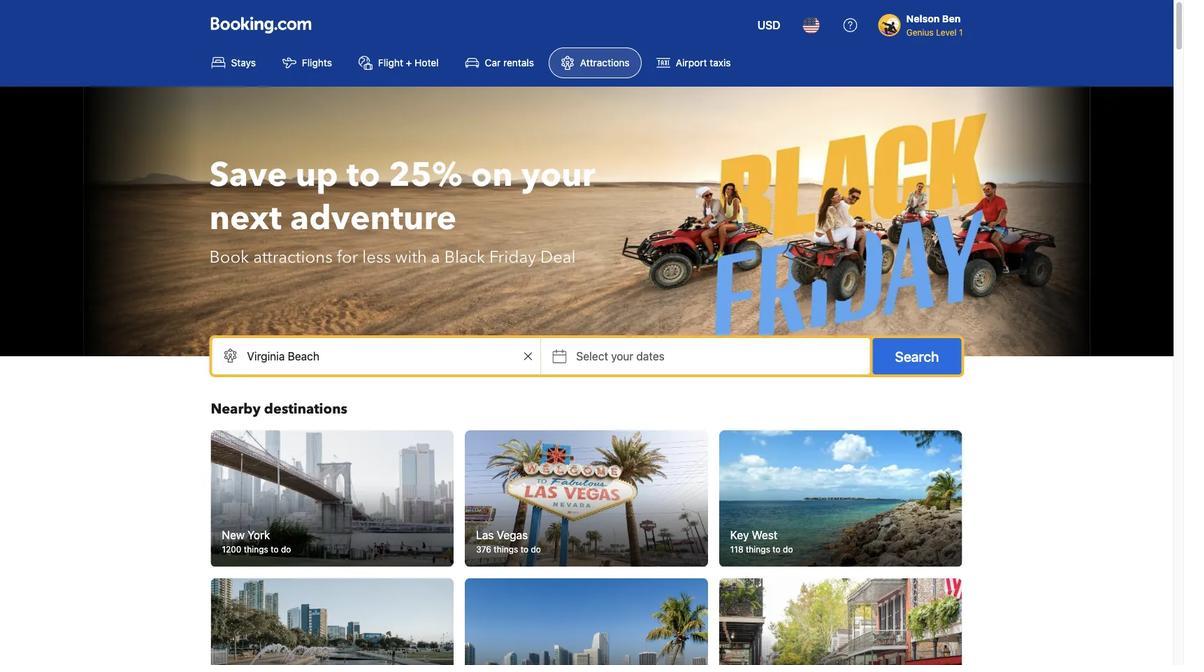 Task type: vqa. For each thing, say whether or not it's contained in the screenshot.
Round-trip flights included Packages include flights to and from your destination
no



Task type: describe. For each thing, give the bounding box(es) containing it.
your inside save up to 25% on your next adventure book attractions for less with a black friday deal
[[521, 152, 595, 198]]

las vegas image
[[465, 431, 708, 567]]

on
[[471, 152, 513, 198]]

1200
[[222, 545, 241, 555]]

san diego image
[[211, 579, 454, 666]]

things for york
[[244, 545, 268, 555]]

nearby destinations
[[211, 400, 347, 419]]

do for west
[[783, 545, 793, 555]]

stays link
[[200, 48, 268, 78]]

up
[[296, 152, 338, 198]]

west
[[752, 529, 778, 542]]

to for key west
[[773, 545, 781, 555]]

vegas
[[497, 529, 528, 542]]

attractions link
[[549, 48, 642, 78]]

a
[[431, 246, 440, 269]]

attractions
[[580, 57, 630, 69]]

las vegas 376 things to do
[[476, 529, 541, 555]]

black
[[444, 246, 485, 269]]

attractions
[[253, 246, 333, 269]]

new orleans image
[[719, 579, 962, 666]]

flights
[[302, 57, 332, 69]]

save
[[209, 152, 287, 198]]

car rentals link
[[453, 48, 546, 78]]

destinations
[[264, 400, 347, 419]]

nelson
[[906, 13, 940, 24]]

usd button
[[749, 8, 789, 42]]

select
[[576, 350, 608, 363]]

flight + hotel
[[378, 57, 439, 69]]

Where are you going? search field
[[212, 338, 541, 375]]

25%
[[389, 152, 463, 198]]

airport taxis link
[[644, 48, 743, 78]]

key
[[730, 529, 749, 542]]

booking.com image
[[211, 17, 311, 34]]

things for west
[[746, 545, 770, 555]]

to inside save up to 25% on your next adventure book attractions for less with a black friday deal
[[347, 152, 380, 198]]

new
[[222, 529, 245, 542]]

taxis
[[710, 57, 731, 69]]

do for york
[[281, 545, 291, 555]]

dates
[[636, 350, 665, 363]]

your account menu nelson ben genius level 1 element
[[879, 6, 969, 38]]

nelson ben genius level 1
[[906, 13, 963, 37]]

to for las vegas
[[521, 545, 529, 555]]



Task type: locate. For each thing, give the bounding box(es) containing it.
hotel
[[415, 57, 439, 69]]

do inside las vegas 376 things to do
[[531, 545, 541, 555]]

0 horizontal spatial things
[[244, 545, 268, 555]]

things for vegas
[[494, 545, 518, 555]]

do for vegas
[[531, 545, 541, 555]]

things down vegas
[[494, 545, 518, 555]]

3 things from the left
[[746, 545, 770, 555]]

miami image
[[465, 579, 708, 666]]

airport taxis
[[676, 57, 731, 69]]

genius
[[906, 27, 934, 37]]

1
[[959, 27, 963, 37]]

select your dates
[[576, 350, 665, 363]]

new york image
[[211, 431, 454, 567]]

2 horizontal spatial things
[[746, 545, 770, 555]]

book
[[209, 246, 249, 269]]

to
[[347, 152, 380, 198], [271, 545, 279, 555], [521, 545, 529, 555], [773, 545, 781, 555]]

to inside "new york 1200 things to do"
[[271, 545, 279, 555]]

1 do from the left
[[281, 545, 291, 555]]

do inside key west 118 things to do
[[783, 545, 793, 555]]

things inside las vegas 376 things to do
[[494, 545, 518, 555]]

2 things from the left
[[494, 545, 518, 555]]

your
[[521, 152, 595, 198], [611, 350, 634, 363]]

usd
[[757, 19, 781, 32]]

search button
[[873, 338, 962, 375]]

your right on
[[521, 152, 595, 198]]

0 vertical spatial your
[[521, 152, 595, 198]]

key west 118 things to do
[[730, 529, 793, 555]]

things inside "new york 1200 things to do"
[[244, 545, 268, 555]]

flights link
[[271, 48, 344, 78]]

0 horizontal spatial do
[[281, 545, 291, 555]]

1 horizontal spatial do
[[531, 545, 541, 555]]

friday
[[489, 246, 536, 269]]

key west image
[[719, 431, 962, 567]]

deal
[[540, 246, 576, 269]]

3 do from the left
[[783, 545, 793, 555]]

your left dates at the right of the page
[[611, 350, 634, 363]]

ben
[[942, 13, 961, 24]]

car
[[485, 57, 501, 69]]

airport
[[676, 57, 707, 69]]

do right 1200
[[281, 545, 291, 555]]

do
[[281, 545, 291, 555], [531, 545, 541, 555], [783, 545, 793, 555]]

new york 1200 things to do
[[222, 529, 291, 555]]

nearby
[[211, 400, 261, 419]]

york
[[248, 529, 270, 542]]

things down york
[[244, 545, 268, 555]]

to down vegas
[[521, 545, 529, 555]]

flight + hotel link
[[347, 48, 451, 78]]

save up to 25% on your next adventure book attractions for less with a black friday deal
[[209, 152, 595, 269]]

to for new york
[[271, 545, 279, 555]]

1 vertical spatial your
[[611, 350, 634, 363]]

things down west
[[746, 545, 770, 555]]

0 horizontal spatial your
[[521, 152, 595, 198]]

to down west
[[773, 545, 781, 555]]

level
[[936, 27, 957, 37]]

118
[[730, 545, 744, 555]]

stays
[[231, 57, 256, 69]]

for
[[337, 246, 358, 269]]

to right 1200
[[271, 545, 279, 555]]

1 horizontal spatial your
[[611, 350, 634, 363]]

adventure
[[290, 196, 457, 242]]

do inside "new york 1200 things to do"
[[281, 545, 291, 555]]

+
[[406, 57, 412, 69]]

1 things from the left
[[244, 545, 268, 555]]

do right '376'
[[531, 545, 541, 555]]

things
[[244, 545, 268, 555], [494, 545, 518, 555], [746, 545, 770, 555]]

car rentals
[[485, 57, 534, 69]]

1 horizontal spatial things
[[494, 545, 518, 555]]

flight
[[378, 57, 403, 69]]

376
[[476, 545, 491, 555]]

to right up
[[347, 152, 380, 198]]

to inside key west 118 things to do
[[773, 545, 781, 555]]

rentals
[[503, 57, 534, 69]]

next
[[209, 196, 282, 242]]

things inside key west 118 things to do
[[746, 545, 770, 555]]

2 do from the left
[[531, 545, 541, 555]]

las
[[476, 529, 494, 542]]

search
[[895, 348, 939, 365]]

with
[[395, 246, 427, 269]]

do right 118
[[783, 545, 793, 555]]

to inside las vegas 376 things to do
[[521, 545, 529, 555]]

2 horizontal spatial do
[[783, 545, 793, 555]]

less
[[362, 246, 391, 269]]



